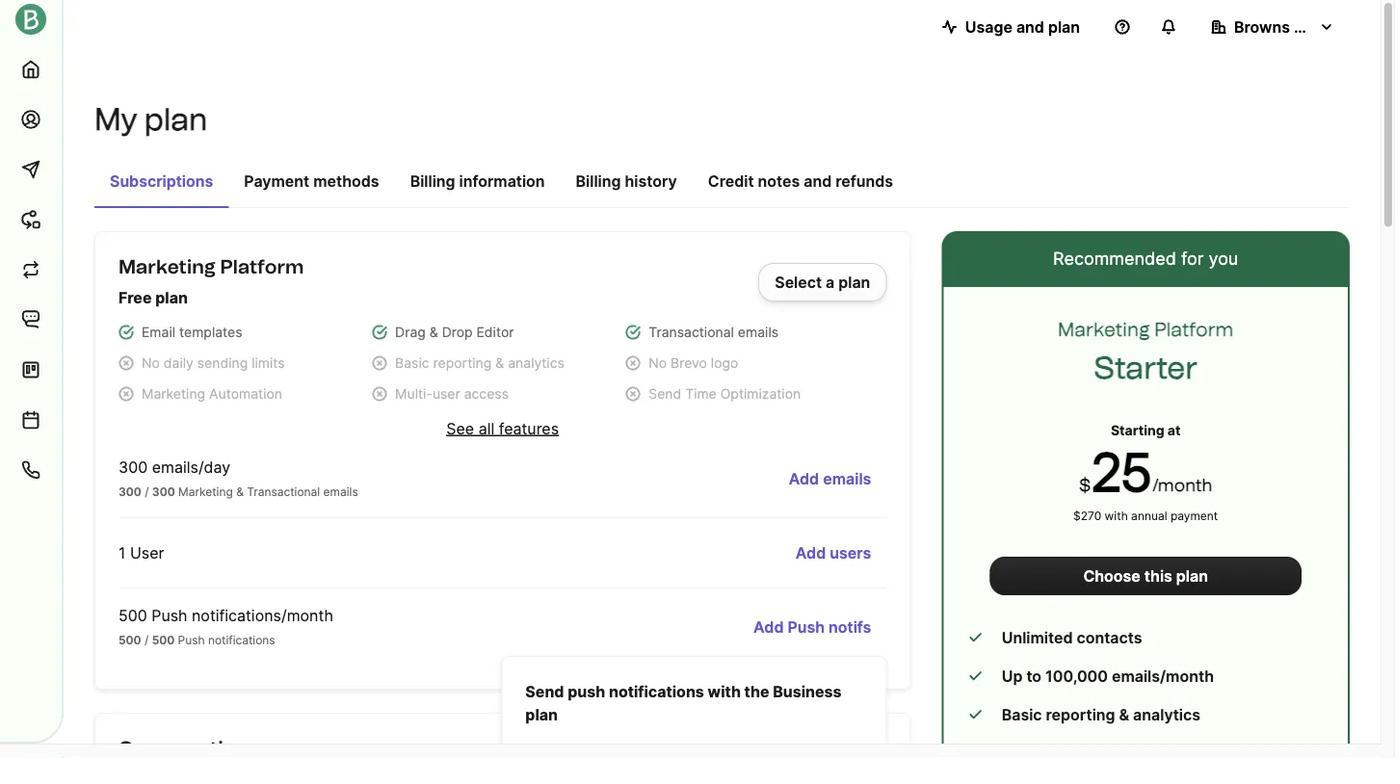 Task type: locate. For each thing, give the bounding box(es) containing it.
send left push
[[526, 682, 564, 701]]

no for no daily sending limits
[[142, 355, 160, 372]]

1 vertical spatial platform
[[1155, 318, 1234, 341]]

0 vertical spatial month
[[1158, 475, 1213, 495]]

to
[[1027, 667, 1042, 686]]

platform inside marketing platform starter
[[1155, 318, 1234, 341]]

send left time
[[649, 386, 682, 402]]

1 vertical spatial add
[[796, 544, 826, 562]]

daily
[[164, 355, 194, 372]]

1 no from the left
[[142, 355, 160, 372]]

a
[[826, 273, 835, 292]]

my plan
[[94, 101, 208, 138]]

select a plan button
[[759, 263, 887, 302]]

1 vertical spatial notifications
[[208, 633, 275, 647]]

add emails button
[[774, 460, 887, 498]]

basic reporting & analytics down up to 100,000 emails/month
[[1002, 705, 1201, 724]]

0 horizontal spatial send
[[526, 682, 564, 701]]

multi-user access
[[395, 386, 509, 402]]

emails for add
[[823, 469, 872, 488]]

month
[[1158, 475, 1213, 495], [287, 606, 333, 625]]

all
[[479, 419, 495, 438]]

send for send push notifications with the business plan
[[526, 682, 564, 701]]

& inside 300 emails / day 300 / 300 marketing & transactional emails
[[236, 485, 244, 499]]

emails
[[738, 324, 779, 341], [152, 458, 198, 477], [823, 469, 872, 488], [323, 485, 358, 499]]

basic up multi-
[[395, 355, 429, 372]]

and right notes
[[804, 172, 832, 190]]

send for send time optimization
[[649, 386, 682, 402]]

0 horizontal spatial and
[[804, 172, 832, 190]]

marketing down daily
[[142, 386, 205, 402]]

free
[[119, 288, 152, 307]]

basic reporting & analytics up access
[[395, 355, 565, 372]]

0 horizontal spatial no
[[142, 355, 160, 372]]

0 horizontal spatial platform
[[220, 255, 304, 279]]

platform up templates
[[220, 255, 304, 279]]

$
[[1079, 475, 1091, 495]]

add emails
[[789, 469, 872, 488]]

add up the
[[754, 618, 784, 637]]

0 horizontal spatial billing
[[410, 172, 455, 190]]

tab list
[[94, 162, 1350, 208]]

1 horizontal spatial analytics
[[1133, 705, 1201, 724]]

push for add
[[788, 618, 825, 637]]

push
[[152, 606, 187, 625], [788, 618, 825, 637], [178, 633, 205, 647]]

0 horizontal spatial reporting
[[433, 355, 492, 372]]

add left the "users"
[[796, 544, 826, 562]]

add push notifs
[[754, 618, 872, 637]]

1 billing from the left
[[410, 172, 455, 190]]

usage
[[965, 17, 1013, 36]]

month inside $ 25 / month
[[1158, 475, 1213, 495]]

marketing up free
[[119, 255, 216, 279]]

platform for starter
[[1155, 318, 1234, 341]]

browns
[[1235, 17, 1290, 36]]

month inside 500 push notifications / month 500 / 500 push notifications
[[287, 606, 333, 625]]

enterprise
[[1294, 17, 1371, 36]]

1 vertical spatial send
[[526, 682, 564, 701]]

up to 100,000 emails/month
[[1002, 667, 1214, 686]]

marketing
[[119, 255, 216, 279], [1058, 318, 1150, 341], [142, 386, 205, 402], [178, 485, 233, 499]]

subscriptions link
[[94, 162, 229, 208]]

reporting
[[433, 355, 492, 372], [1046, 705, 1116, 724]]

emails inside button
[[823, 469, 872, 488]]

tab list containing subscriptions
[[94, 162, 1350, 208]]

push inside 'button'
[[788, 618, 825, 637]]

300
[[119, 458, 148, 477], [119, 485, 142, 499], [152, 485, 175, 499]]

0 horizontal spatial analytics
[[508, 355, 565, 372]]

platform for free
[[220, 255, 304, 279]]

1
[[119, 544, 126, 562]]

transactional
[[649, 324, 734, 341], [247, 485, 320, 499]]

drag & drop editor
[[395, 324, 514, 341]]

push
[[568, 682, 605, 701]]

2 no from the left
[[649, 355, 667, 372]]

0 horizontal spatial transactional
[[247, 485, 320, 499]]

credit notes and refunds link
[[693, 162, 909, 206]]

0 vertical spatial add
[[789, 469, 819, 488]]

platform inside 'marketing platform free plan'
[[220, 255, 304, 279]]

analytics
[[508, 355, 565, 372], [1133, 705, 1201, 724]]

analytics down emails/month
[[1133, 705, 1201, 724]]

methods
[[313, 172, 379, 190]]

see
[[447, 419, 474, 438]]

500
[[119, 606, 147, 625], [119, 633, 141, 647], [152, 633, 175, 647]]

add
[[789, 469, 819, 488], [796, 544, 826, 562], [754, 618, 784, 637]]

1 horizontal spatial basic reporting & analytics
[[1002, 705, 1201, 724]]

1 horizontal spatial month
[[1158, 475, 1213, 495]]

1 horizontal spatial no
[[649, 355, 667, 372]]

billing history link
[[561, 162, 693, 206]]

unlimited contacts
[[1002, 628, 1143, 647]]

2 billing from the left
[[576, 172, 621, 190]]

0 vertical spatial and
[[1017, 17, 1045, 36]]

browns enterprise button
[[1196, 8, 1371, 46]]

1 vertical spatial transactional
[[247, 485, 320, 499]]

1 horizontal spatial send
[[649, 386, 682, 402]]

/ inside $ 25 / month
[[1153, 475, 1158, 495]]

brevo
[[671, 355, 707, 372]]

basic reporting & analytics
[[395, 355, 565, 372], [1002, 705, 1201, 724]]

with right $270
[[1105, 509, 1128, 523]]

marketing down the day
[[178, 485, 233, 499]]

1 horizontal spatial platform
[[1155, 318, 1234, 341]]

no left daily
[[142, 355, 160, 372]]

billing information link
[[395, 162, 561, 206]]

300 up user
[[152, 485, 175, 499]]

basic down up
[[1002, 705, 1042, 724]]

1 vertical spatial and
[[804, 172, 832, 190]]

send
[[649, 386, 682, 402], [526, 682, 564, 701]]

1 horizontal spatial and
[[1017, 17, 1045, 36]]

at
[[1168, 422, 1181, 439]]

basic
[[395, 355, 429, 372], [1002, 705, 1042, 724]]

add up add users
[[789, 469, 819, 488]]

0 horizontal spatial with
[[708, 682, 741, 701]]

1 horizontal spatial with
[[1105, 509, 1128, 523]]

editor
[[477, 324, 514, 341]]

300 left the day
[[119, 458, 148, 477]]

and inside button
[[1017, 17, 1045, 36]]

analytics down editor
[[508, 355, 565, 372]]

with left the
[[708, 682, 741, 701]]

reporting down 100,000
[[1046, 705, 1116, 724]]

automation
[[209, 386, 282, 402]]

marketing for marketing automation
[[142, 386, 205, 402]]

usage and plan
[[965, 17, 1080, 36]]

1 vertical spatial month
[[287, 606, 333, 625]]

2 vertical spatial add
[[754, 618, 784, 637]]

payment
[[1171, 509, 1218, 523]]

0 vertical spatial analytics
[[508, 355, 565, 372]]

billing left the history
[[576, 172, 621, 190]]

1 horizontal spatial basic
[[1002, 705, 1042, 724]]

0 vertical spatial notifications
[[192, 606, 281, 625]]

0 vertical spatial with
[[1105, 509, 1128, 523]]

plan inside usage and plan button
[[1048, 17, 1080, 36]]

no left brevo
[[649, 355, 667, 372]]

unlimited
[[1002, 628, 1073, 647]]

100,000
[[1046, 667, 1108, 686]]

marketing inside 300 emails / day 300 / 300 marketing & transactional emails
[[178, 485, 233, 499]]

marketing inside 'marketing platform free plan'
[[119, 255, 216, 279]]

0 vertical spatial basic reporting & analytics
[[395, 355, 565, 372]]

0 vertical spatial transactional
[[649, 324, 734, 341]]

contacts
[[1077, 628, 1143, 647]]

0 vertical spatial platform
[[220, 255, 304, 279]]

no
[[142, 355, 160, 372], [649, 355, 667, 372]]

with inside send push notifications with the business plan
[[708, 682, 741, 701]]

0 horizontal spatial month
[[287, 606, 333, 625]]

recommended
[[1053, 248, 1177, 269]]

see all features
[[447, 419, 559, 438]]

/
[[198, 458, 204, 477], [1153, 475, 1158, 495], [145, 485, 149, 499], [281, 606, 287, 625], [145, 633, 149, 647]]

marketing up starter
[[1058, 318, 1150, 341]]

1 horizontal spatial billing
[[576, 172, 621, 190]]

1 vertical spatial basic
[[1002, 705, 1042, 724]]

0 vertical spatial reporting
[[433, 355, 492, 372]]

day
[[204, 458, 230, 477]]

2 vertical spatial notifications
[[609, 682, 704, 701]]

&
[[430, 324, 438, 341], [496, 355, 504, 372], [236, 485, 244, 499], [1119, 705, 1130, 724]]

1 vertical spatial with
[[708, 682, 741, 701]]

access
[[464, 386, 509, 402]]

payment
[[244, 172, 310, 190]]

marketing for marketing platform free plan
[[119, 255, 216, 279]]

with
[[1105, 509, 1128, 523], [708, 682, 741, 701]]

and right usage
[[1017, 17, 1045, 36]]

billing for billing information
[[410, 172, 455, 190]]

reporting down drop
[[433, 355, 492, 372]]

billing left 'information'
[[410, 172, 455, 190]]

billing
[[410, 172, 455, 190], [576, 172, 621, 190]]

templates
[[179, 324, 242, 341]]

notifications
[[192, 606, 281, 625], [208, 633, 275, 647], [609, 682, 704, 701]]

0 vertical spatial basic
[[395, 355, 429, 372]]

notifications inside send push notifications with the business plan
[[609, 682, 704, 701]]

0 vertical spatial send
[[649, 386, 682, 402]]

push for 500
[[152, 606, 187, 625]]

platform up starter
[[1155, 318, 1234, 341]]

the
[[745, 682, 770, 701]]

marketing inside marketing platform starter
[[1058, 318, 1150, 341]]

send inside send push notifications with the business plan
[[526, 682, 564, 701]]

send time optimization
[[649, 386, 801, 402]]

time
[[685, 386, 717, 402]]

1 horizontal spatial reporting
[[1046, 705, 1116, 724]]

add inside 'button'
[[754, 618, 784, 637]]

billing information
[[410, 172, 545, 190]]



Task type: describe. For each thing, give the bounding box(es) containing it.
drag
[[395, 324, 426, 341]]

1 vertical spatial basic reporting & analytics
[[1002, 705, 1201, 724]]

plan inside send push notifications with the business plan
[[526, 705, 558, 724]]

$270
[[1074, 509, 1102, 523]]

my
[[94, 101, 137, 138]]

1 user
[[119, 544, 164, 562]]

add for add users
[[796, 544, 826, 562]]

transactional emails
[[649, 324, 779, 341]]

plan inside choose this plan "button"
[[1177, 567, 1208, 585]]

marketing platform free plan
[[119, 255, 304, 307]]

credit notes and refunds
[[708, 172, 893, 190]]

transactional inside 300 emails / day 300 / 300 marketing & transactional emails
[[247, 485, 320, 499]]

300 up 1
[[119, 485, 142, 499]]

add users
[[796, 544, 872, 562]]

up
[[1002, 667, 1023, 686]]

add users button
[[780, 534, 887, 572]]

notes
[[758, 172, 800, 190]]

emails for transactional
[[738, 324, 779, 341]]

you
[[1209, 248, 1239, 269]]

no for no brevo logo
[[649, 355, 667, 372]]

marketing automation
[[142, 386, 282, 402]]

starter
[[1094, 349, 1198, 386]]

optimization
[[721, 386, 801, 402]]

emails/month
[[1112, 667, 1214, 686]]

notifs
[[829, 618, 872, 637]]

plan inside 'marketing platform free plan'
[[155, 288, 188, 307]]

for
[[1181, 248, 1204, 269]]

marketing for marketing platform starter
[[1058, 318, 1150, 341]]

limits
[[252, 355, 285, 372]]

logo
[[711, 355, 739, 372]]

send push notifications with the business plan
[[526, 682, 842, 724]]

this
[[1145, 567, 1173, 585]]

500 down user
[[152, 633, 175, 647]]

billing history
[[576, 172, 677, 190]]

user
[[130, 544, 164, 562]]

marketing platform starter
[[1058, 318, 1234, 386]]

recommended for you
[[1053, 248, 1239, 269]]

billing for billing history
[[576, 172, 621, 190]]

1 vertical spatial analytics
[[1133, 705, 1201, 724]]

select a plan
[[775, 273, 871, 292]]

payment methods
[[244, 172, 379, 190]]

features
[[499, 419, 559, 438]]

multi-
[[395, 386, 433, 402]]

choose this plan button
[[990, 557, 1302, 596]]

0 horizontal spatial basic reporting & analytics
[[395, 355, 565, 372]]

payment methods link
[[229, 162, 395, 206]]

add push notifs button
[[738, 608, 887, 647]]

500 push notifications / month 500 / 500 push notifications
[[119, 606, 333, 647]]

and inside tab list
[[804, 172, 832, 190]]

select
[[775, 273, 822, 292]]

sending
[[197, 355, 248, 372]]

300 emails / day 300 / 300 marketing & transactional emails
[[119, 458, 358, 499]]

no brevo logo
[[649, 355, 739, 372]]

$270 with annual payment
[[1074, 509, 1218, 523]]

choose this plan
[[1084, 567, 1208, 585]]

usage and plan button
[[927, 8, 1096, 46]]

credit
[[708, 172, 754, 190]]

add for add push notifs
[[754, 618, 784, 637]]

starting
[[1111, 422, 1165, 439]]

subscriptions
[[110, 172, 213, 190]]

1 horizontal spatial transactional
[[649, 324, 734, 341]]

500 down 1
[[119, 633, 141, 647]]

see all features link
[[447, 417, 559, 440]]

1 vertical spatial reporting
[[1046, 705, 1116, 724]]

starting at
[[1111, 422, 1181, 439]]

choose
[[1084, 567, 1141, 585]]

refunds
[[836, 172, 893, 190]]

email
[[142, 324, 175, 341]]

emails for 300
[[152, 458, 198, 477]]

information
[[459, 172, 545, 190]]

500 down 1 user
[[119, 606, 147, 625]]

history
[[625, 172, 677, 190]]

notifications for 500
[[192, 606, 281, 625]]

25
[[1091, 440, 1153, 505]]

drop
[[442, 324, 473, 341]]

no daily sending limits
[[142, 355, 285, 372]]

notifications for send
[[609, 682, 704, 701]]

user
[[433, 386, 460, 402]]

plan inside select a plan "button"
[[839, 273, 871, 292]]

add for add emails
[[789, 469, 819, 488]]

email templates
[[142, 324, 242, 341]]

$ 25 / month
[[1079, 440, 1213, 505]]

0 horizontal spatial basic
[[395, 355, 429, 372]]



Task type: vqa. For each thing, say whether or not it's contained in the screenshot.
topmost customers
no



